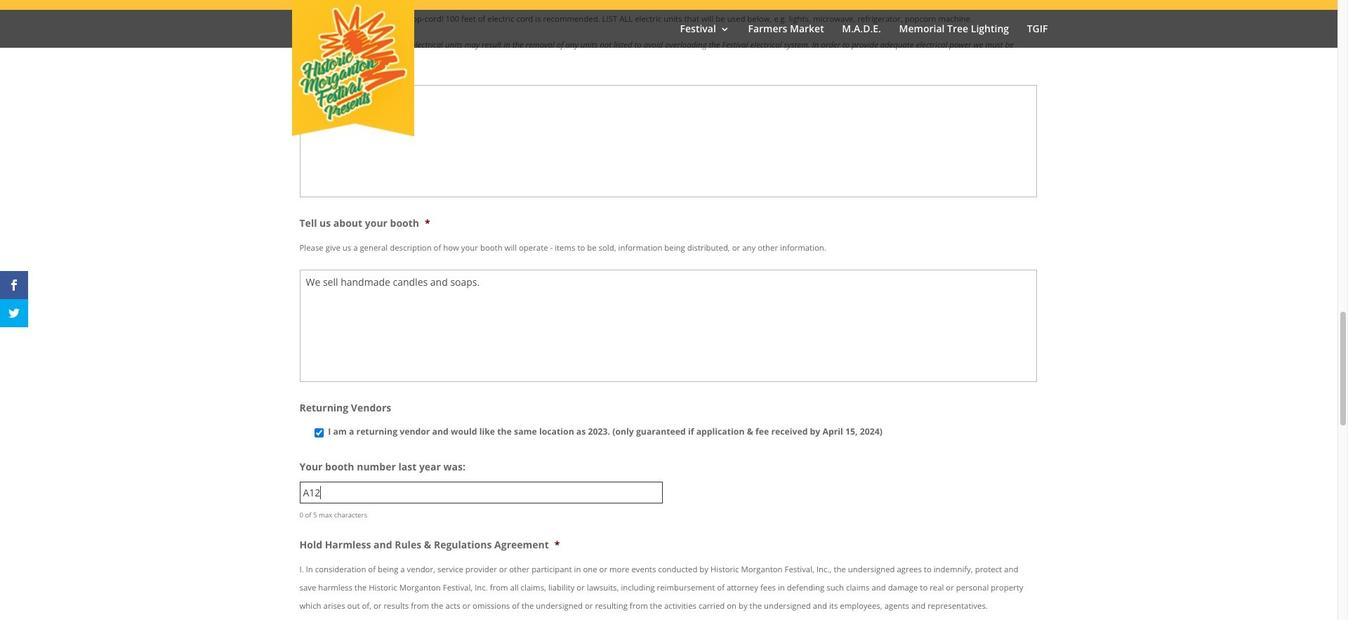Task type: describe. For each thing, give the bounding box(es) containing it.
historic morganton festival image
[[292, 0, 414, 136]]



Task type: locate. For each thing, give the bounding box(es) containing it.
None checkbox
[[314, 428, 323, 438]]

None text field
[[300, 270, 1037, 382], [300, 482, 663, 504], [300, 270, 1037, 382], [300, 482, 663, 504]]

None text field
[[300, 85, 1037, 197]]



